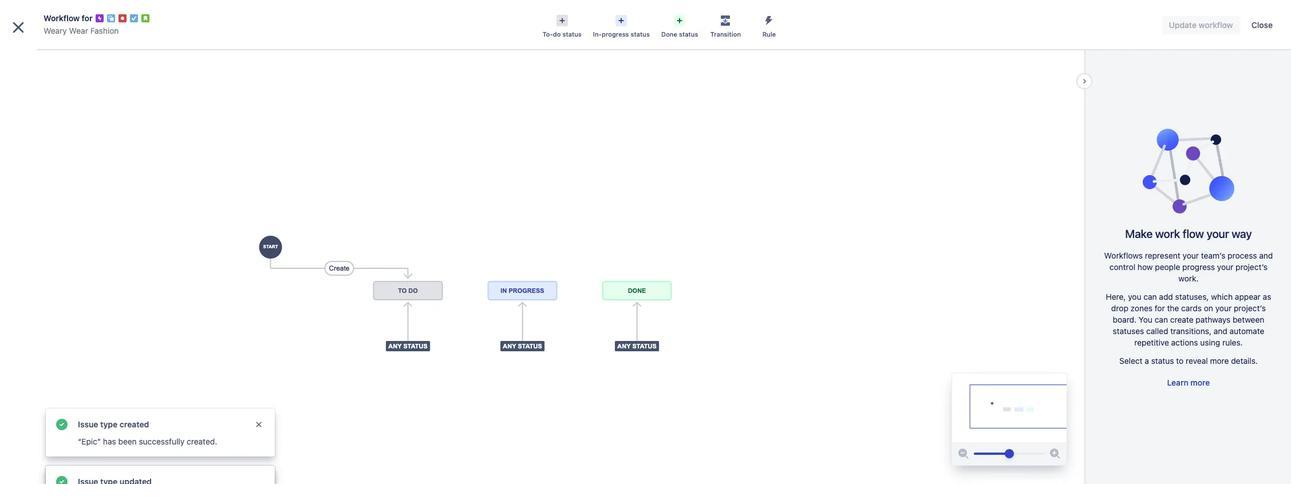 Task type: describe. For each thing, give the bounding box(es) containing it.
learn
[[1168, 378, 1189, 388]]

make
[[1126, 227, 1153, 241]]

rule
[[763, 30, 776, 38]]

team's
[[1202, 251, 1226, 261]]

which
[[1212, 292, 1233, 302]]

1 horizontal spatial wear
[[216, 47, 248, 63]]

do
[[553, 30, 561, 38]]

successfully
[[139, 437, 185, 447]]

workflows
[[1105, 251, 1143, 261]]

Zoom level range field
[[974, 443, 1045, 466]]

actions
[[1172, 338, 1199, 348]]

rule button
[[748, 11, 791, 39]]

progress inside popup button
[[602, 30, 629, 38]]

0 vertical spatial more
[[1211, 356, 1230, 366]]

created.
[[187, 437, 217, 447]]

type
[[100, 420, 118, 430]]

you're
[[18, 451, 37, 458]]

you're in the workflow viewfinder, use the arrow keys to move it element
[[953, 374, 1067, 443]]

"epic"
[[78, 437, 101, 447]]

learn more
[[1168, 378, 1211, 388]]

repetitive
[[1135, 338, 1170, 348]]

the
[[1168, 304, 1180, 313]]

your down 'make work flow your way'
[[1183, 251, 1200, 261]]

and inside workflows represent your team's process and control how people progress your project's work.
[[1260, 251, 1274, 261]]

to-
[[543, 30, 553, 38]]

weary wear fashion link
[[44, 24, 119, 38]]

weary inside make work flow your way dialog
[[44, 26, 67, 36]]

here, you can add statuses, which appear as drop zones for the cards on your project's board. you can create pathways between statuses called transitions, and automate repetitive actions using rules.
[[1106, 292, 1272, 348]]

to-do status button
[[537, 11, 588, 39]]

reveal
[[1186, 356, 1209, 366]]

appear
[[1236, 292, 1261, 302]]

create
[[1171, 315, 1194, 325]]

projects
[[9, 50, 44, 60]]

automate
[[1230, 327, 1265, 336]]

0 horizontal spatial for
[[82, 13, 93, 23]]

status right done
[[679, 30, 699, 38]]

transition
[[711, 30, 741, 38]]

to-do status
[[543, 30, 582, 38]]

give feedback button
[[32, 462, 105, 481]]

status for in-progress status
[[631, 30, 650, 38]]

select a status to reveal more details.
[[1120, 356, 1259, 366]]

success image
[[55, 475, 69, 485]]

you
[[1129, 292, 1142, 302]]

feedback
[[67, 467, 98, 475]]

people
[[1156, 262, 1181, 272]]

done
[[662, 30, 678, 38]]

give feedback
[[51, 467, 98, 475]]

way
[[1232, 227, 1253, 241]]

1 horizontal spatial weary
[[174, 47, 213, 63]]

zones
[[1131, 304, 1153, 313]]

status for to-do status
[[563, 30, 582, 38]]

your down the team's
[[1218, 262, 1234, 272]]

close button
[[1245, 16, 1280, 34]]

give
[[51, 467, 65, 475]]

project
[[99, 451, 120, 458]]

issue type created
[[78, 420, 149, 430]]

Search field
[[1074, 7, 1189, 25]]

select
[[1120, 356, 1143, 366]]

your inside here, you can add statuses, which appear as drop zones for the cards on your project's board. you can create pathways between statuses called transitions, and automate repetitive actions using rules.
[[1216, 304, 1232, 313]]

done status
[[662, 30, 699, 38]]

statuses
[[1113, 327, 1145, 336]]

using
[[1201, 338, 1221, 348]]

been
[[118, 437, 137, 447]]

weary wear fashion inside make work flow your way dialog
[[44, 26, 119, 36]]

dismiss image
[[254, 420, 264, 430]]

how
[[1138, 262, 1153, 272]]

and inside here, you can add statuses, which appear as drop zones for the cards on your project's board. you can create pathways between statuses called transitions, and automate repetitive actions using rules.
[[1214, 327, 1228, 336]]

a inside dialog
[[1145, 356, 1150, 366]]

in-
[[593, 30, 602, 38]]

more inside "link"
[[1191, 378, 1211, 388]]



Task type: vqa. For each thing, say whether or not it's contained in the screenshot.
Set project background image
no



Task type: locate. For each thing, give the bounding box(es) containing it.
you're in a team-managed project
[[18, 451, 120, 458]]

fashion inside make work flow your way dialog
[[90, 26, 119, 36]]

0 vertical spatial progress
[[602, 30, 629, 38]]

1 horizontal spatial for
[[1155, 304, 1166, 313]]

and down "pathways"
[[1214, 327, 1228, 336]]

board.
[[1113, 315, 1137, 325]]

0 vertical spatial weary
[[44, 26, 67, 36]]

work
[[1156, 227, 1181, 241]]

a right in at the left bottom
[[46, 451, 49, 458]]

can up called
[[1155, 315, 1169, 325]]

weary wear fashion
[[44, 26, 119, 36], [174, 47, 299, 63]]

control
[[1110, 262, 1136, 272]]

1 vertical spatial and
[[1214, 327, 1228, 336]]

close
[[1252, 20, 1273, 30]]

for up weary wear fashion link
[[82, 13, 93, 23]]

and right process
[[1260, 251, 1274, 261]]

in-progress status button
[[588, 11, 656, 39]]

done status button
[[656, 11, 704, 39]]

can
[[1144, 292, 1158, 302], [1155, 315, 1169, 325]]

1 horizontal spatial and
[[1260, 251, 1274, 261]]

represent
[[1146, 251, 1181, 261]]

details.
[[1232, 356, 1259, 366]]

1 horizontal spatial fashion
[[251, 47, 299, 63]]

weary
[[44, 26, 67, 36], [174, 47, 213, 63]]

group
[[14, 192, 124, 300], [14, 192, 124, 269], [14, 269, 124, 300]]

workflow for
[[44, 13, 93, 23]]

"epic" has been successfully created.
[[78, 437, 217, 447]]

banner
[[0, 0, 1292, 32]]

1 vertical spatial progress
[[1183, 262, 1216, 272]]

make work flow your way
[[1126, 227, 1253, 241]]

as
[[1264, 292, 1272, 302]]

your down which
[[1216, 304, 1232, 313]]

status left done
[[631, 30, 650, 38]]

progress
[[602, 30, 629, 38], [1183, 262, 1216, 272]]

0 vertical spatial weary wear fashion
[[44, 26, 119, 36]]

0 vertical spatial a
[[1145, 356, 1150, 366]]

2 success image from the top
[[55, 475, 69, 485]]

fashion
[[90, 26, 119, 36], [251, 47, 299, 63]]

work.
[[1179, 274, 1199, 284]]

for down add
[[1155, 304, 1166, 313]]

0 vertical spatial and
[[1260, 251, 1274, 261]]

0 horizontal spatial weary wear fashion
[[44, 26, 119, 36]]

1 vertical spatial can
[[1155, 315, 1169, 325]]

managed
[[69, 451, 97, 458]]

0 horizontal spatial a
[[46, 451, 49, 458]]

created
[[120, 420, 149, 430]]

cards
[[1182, 304, 1202, 313]]

more down reveal
[[1191, 378, 1211, 388]]

flow
[[1183, 227, 1205, 241]]

wear
[[69, 26, 88, 36], [216, 47, 248, 63]]

progress inside workflows represent your team's process and control how people progress your project's work.
[[1183, 262, 1216, 272]]

jira image
[[30, 9, 59, 23], [30, 9, 59, 23]]

project's
[[1236, 262, 1268, 272], [1235, 304, 1267, 313]]

1 vertical spatial weary
[[174, 47, 213, 63]]

1 vertical spatial wear
[[216, 47, 248, 63]]

workflows represent your team's process and control how people progress your project's work.
[[1105, 251, 1274, 284]]

1 vertical spatial fashion
[[251, 47, 299, 63]]

status left to
[[1152, 356, 1175, 366]]

workflow
[[44, 13, 80, 23]]

primary element
[[7, 0, 1074, 32]]

0 vertical spatial success image
[[55, 418, 69, 432]]

0 vertical spatial can
[[1144, 292, 1158, 302]]

process
[[1228, 251, 1258, 261]]

tab list
[[144, 66, 1285, 87]]

0 horizontal spatial and
[[1214, 327, 1228, 336]]

1 vertical spatial weary wear fashion
[[174, 47, 299, 63]]

zoom in image
[[1049, 447, 1063, 461]]

status inside 'popup button'
[[563, 30, 582, 38]]

1 vertical spatial a
[[46, 451, 49, 458]]

more down using
[[1211, 356, 1230, 366]]

status
[[563, 30, 582, 38], [631, 30, 650, 38], [679, 30, 699, 38], [1152, 356, 1175, 366]]

between
[[1233, 315, 1265, 325]]

0 horizontal spatial progress
[[602, 30, 629, 38]]

learn more link
[[1161, 374, 1218, 392]]

0 horizontal spatial fashion
[[90, 26, 119, 36]]

a right select
[[1145, 356, 1150, 366]]

0 vertical spatial project's
[[1236, 262, 1268, 272]]

drop
[[1112, 304, 1129, 313]]

has
[[103, 437, 116, 447]]

can up zones
[[1144, 292, 1158, 302]]

issue
[[78, 420, 98, 430]]

1 horizontal spatial a
[[1145, 356, 1150, 366]]

for
[[82, 13, 93, 23], [1155, 304, 1166, 313]]

zoom out image
[[957, 447, 971, 461]]

your up the team's
[[1207, 227, 1230, 241]]

team-
[[51, 451, 69, 458]]

project's inside workflows represent your team's process and control how people progress your project's work.
[[1236, 262, 1268, 272]]

transitions,
[[1171, 327, 1212, 336]]

1 horizontal spatial weary wear fashion
[[174, 47, 299, 63]]

0 vertical spatial for
[[82, 13, 93, 23]]

1 horizontal spatial progress
[[1183, 262, 1216, 272]]

1 vertical spatial for
[[1155, 304, 1166, 313]]

0 vertical spatial wear
[[69, 26, 88, 36]]

1 success image from the top
[[55, 418, 69, 432]]

here,
[[1106, 292, 1126, 302]]

0 horizontal spatial wear
[[69, 26, 88, 36]]

1 vertical spatial project's
[[1235, 304, 1267, 313]]

called
[[1147, 327, 1169, 336]]

your
[[1207, 227, 1230, 241], [1183, 251, 1200, 261], [1218, 262, 1234, 272], [1216, 304, 1232, 313]]

for inside here, you can add statuses, which appear as drop zones for the cards on your project's board. you can create pathways between statuses called transitions, and automate repetitive actions using rules.
[[1155, 304, 1166, 313]]

project's inside here, you can add statuses, which appear as drop zones for the cards on your project's board. you can create pathways between statuses called transitions, and automate repetitive actions using rules.
[[1235, 304, 1267, 313]]

on
[[1205, 304, 1214, 313]]

close workflow editor image
[[9, 18, 27, 37]]

status for select a status to reveal more details.
[[1152, 356, 1175, 366]]

project's down process
[[1236, 262, 1268, 272]]

transition button
[[704, 11, 748, 39]]

to
[[1177, 356, 1184, 366]]

statuses,
[[1176, 292, 1210, 302]]

a
[[1145, 356, 1150, 366], [46, 451, 49, 458]]

success image
[[55, 418, 69, 432], [55, 475, 69, 485]]

1 vertical spatial more
[[1191, 378, 1211, 388]]

make work flow your way dialog
[[0, 0, 1292, 485]]

1 vertical spatial success image
[[55, 475, 69, 485]]

in-progress status
[[593, 30, 650, 38]]

and
[[1260, 251, 1274, 261], [1214, 327, 1228, 336]]

add
[[1160, 292, 1174, 302]]

more
[[1211, 356, 1230, 366], [1191, 378, 1211, 388]]

progress right 'to-do status'
[[602, 30, 629, 38]]

0 vertical spatial fashion
[[90, 26, 119, 36]]

you
[[1139, 315, 1153, 325]]

status right do at left
[[563, 30, 582, 38]]

rules.
[[1223, 338, 1243, 348]]

pathways
[[1196, 315, 1231, 325]]

project's up between
[[1235, 304, 1267, 313]]

in
[[39, 451, 44, 458]]

progress up "work." at the right bottom of the page
[[1183, 262, 1216, 272]]

wear inside make work flow your way dialog
[[69, 26, 88, 36]]

0 horizontal spatial weary
[[44, 26, 67, 36]]



